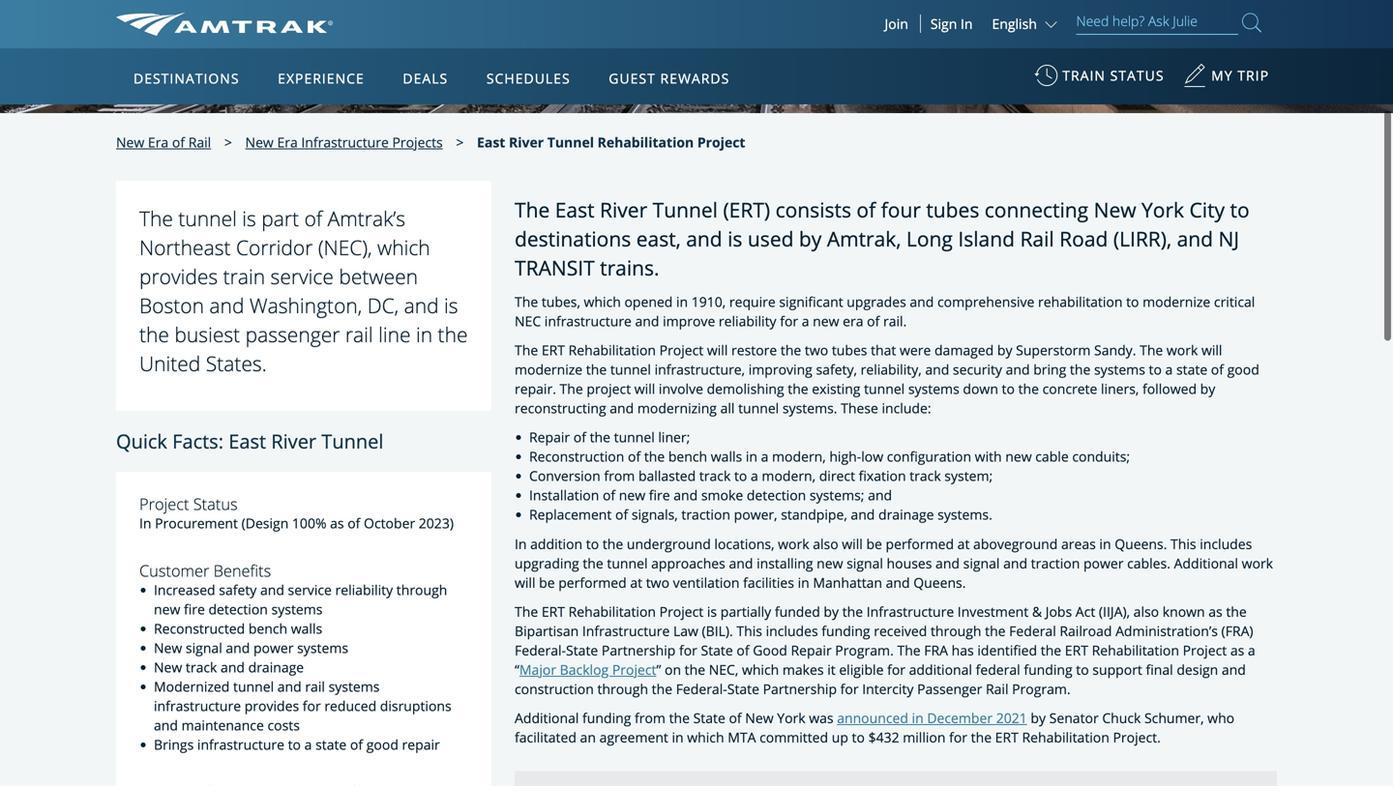 Task type: describe. For each thing, give the bounding box(es) containing it.
the inside the tubes, which opened in 1910, require significant upgrades and comprehensive rehabilitation to modernize critical nec infrastructure and improve reliability for a new era of rail.
[[515, 293, 538, 311]]

who
[[1208, 709, 1235, 728]]

sandy.
[[1094, 341, 1136, 360]]

fire inside repair of the tunnel liner; reconstruction of the bench walls in a modern, high-low configuration with new cable conduits; conversion from ballasted track to a modern, direct fixation track system; installation of new fire and smoke detection systems; and replacement of signals, traction power, standpipe, and drainage systems.
[[649, 486, 670, 505]]

backlog
[[560, 661, 609, 679]]

new up mta in the bottom right of the page
[[745, 709, 774, 728]]

in addition to the underground locations, work also will be performed at aboveground areas in queens. this includes upgrading the tunnel approaches and installing new signal houses and signal and traction power cables. additional work will be performed at two ventilation facilities in manhattan and queens.
[[515, 535, 1273, 592]]

walls inside repair of the tunnel liner; reconstruction of the bench walls in a modern, high-low configuration with new cable conduits; conversion from ballasted track to a modern, direct fixation track system; installation of new fire and smoke detection systems; and replacement of signals, traction power, standpipe, and drainage systems.
[[711, 448, 742, 466]]

$432
[[869, 729, 900, 747]]

administration's
[[1116, 622, 1218, 640]]

smoke
[[701, 486, 743, 505]]

passenger
[[245, 321, 340, 348]]

and down houses
[[886, 574, 910, 592]]

of inside project status in procurement (design 100% as of october 2023)
[[348, 514, 360, 533]]

train status
[[1063, 66, 1165, 85]]

sign
[[931, 15, 957, 33]]

nec
[[515, 312, 541, 331]]

in inside in addition to the underground locations, work also will be performed at aboveground areas in queens. this includes upgrading the tunnel approaches and installing new signal houses and signal and traction power cables. additional work will be performed at two ventilation facilities in manhattan and queens.
[[515, 535, 527, 553]]

tunnel up project on the left
[[610, 361, 651, 379]]

new right with at the right of the page
[[1006, 448, 1032, 466]]

reduced
[[324, 697, 377, 716]]

reliability,
[[861, 361, 922, 379]]

1 horizontal spatial at
[[958, 535, 970, 553]]

walls inside customer benefits increased safety and service reliability through new fire detection systems reconstructed bench walls new signal and power systems new track and drainage modernized tunnel and rail systems infrastructure provides for reduced disruptions and maintenance costs brings infrastructure to a state of good repair
[[291, 620, 322, 638]]

0 horizontal spatial rail
[[188, 133, 211, 151]]

and down "opened"
[[635, 312, 659, 331]]

the down federal
[[1041, 641, 1062, 660]]

bench inside repair of the tunnel liner; reconstruction of the bench walls in a modern, high-low configuration with new cable conduits; conversion from ballasted track to a modern, direct fixation track system; installation of new fire and smoke detection systems; and replacement of signals, traction power, standpipe, and drainage systems.
[[669, 448, 707, 466]]

rail inside customer benefits increased safety and service reliability through new fire detection systems reconstructed bench walls new signal and power systems new track and drainage modernized tunnel and rail systems infrastructure provides for reduced disruptions and maintenance costs brings infrastructure to a state of good repair
[[305, 678, 325, 696]]

1 vertical spatial modern,
[[762, 467, 816, 485]]

also inside the ert rehabilitation project is partially funded by the infrastructure investment & jobs act (iija), also known as the bipartisan infrastructure law (bil). this includes funding received through the federal railroad administration's (fra) federal-state partnership for state of good repair program. the fra has identified the ert rehabilitation project as a "
[[1134, 603, 1159, 621]]

2 horizontal spatial signal
[[963, 554, 1000, 573]]

through inside customer benefits increased safety and service reliability through new fire detection systems reconstructed bench walls new signal and power systems new track and drainage modernized tunnel and rail systems infrastructure provides for reduced disruptions and maintenance costs brings infrastructure to a state of good repair
[[397, 581, 447, 599]]

was
[[809, 709, 834, 728]]

will up infrastructure,
[[707, 341, 728, 360]]

by inside the east river tunnel (ert) consists of four tubes connecting new york city to destinations east, and is used by amtrak, long island rail road (lirr), and nj transit trains.
[[799, 225, 822, 253]]

of up the reconstruction
[[574, 428, 586, 447]]

for inside the tubes, which opened in 1910, require significant upgrades and comprehensive rehabilitation to modernize critical nec infrastructure and improve reliability for a new era of rail.
[[780, 312, 798, 331]]

used
[[748, 225, 794, 253]]

2 horizontal spatial work
[[1242, 554, 1273, 573]]

new era of rail link
[[116, 133, 211, 151]]

"
[[657, 661, 661, 679]]

and left bring
[[1006, 361, 1030, 379]]

passenger
[[917, 680, 983, 699]]

train status link
[[1035, 57, 1165, 105]]

2 vertical spatial infrastructure
[[197, 736, 284, 754]]

reconstruction
[[529, 448, 624, 466]]

ert down railroad at the right bottom
[[1065, 641, 1089, 660]]

which inside the tunnel is part of amtrak's northeast corridor (nec), which provides train service between boston and washington, dc, and is the busiest passenger rail line in the united states.
[[377, 234, 430, 261]]

english button
[[992, 15, 1062, 33]]

the up ballasted
[[644, 448, 665, 466]]

followed
[[1143, 380, 1197, 398]]

the inside the tunnel is part of amtrak's northeast corridor (nec), which provides train service between boston and washington, dc, and is the busiest passenger rail line in the united states.
[[139, 205, 173, 232]]

major backlog project link
[[520, 661, 657, 679]]

track inside customer benefits increased safety and service reliability through new fire detection systems reconstructed bench walls new signal and power systems new track and drainage modernized tunnel and rail systems infrastructure provides for reduced disruptions and maintenance costs brings infrastructure to a state of good repair
[[186, 658, 217, 677]]

procurement
[[155, 514, 238, 533]]

train
[[1063, 66, 1106, 85]]

1 horizontal spatial queens.
[[1115, 535, 1167, 553]]

quick
[[116, 428, 167, 455]]

0 vertical spatial infrastructure
[[301, 133, 389, 151]]

critical
[[1214, 293, 1255, 311]]

through inside " on the nec, which makes it eligible for additional federal funding to support final design and construction through the federal-state partnership for intercity passenger rail program.
[[598, 680, 648, 699]]

a inside customer benefits increased safety and service reliability through new fire detection systems reconstructed bench walls new signal and power systems new track and drainage modernized tunnel and rail systems infrastructure provides for reduced disruptions and maintenance costs brings infrastructure to a state of good repair
[[304, 736, 312, 754]]

banner containing join
[[0, 0, 1393, 447]]

for down eligible
[[841, 680, 859, 699]]

schedules
[[487, 69, 571, 88]]

cable
[[1036, 448, 1069, 466]]

rehabilitation down guest
[[598, 133, 694, 151]]

0 horizontal spatial york
[[777, 709, 806, 728]]

0 horizontal spatial queens.
[[914, 574, 966, 592]]

new up signals,
[[619, 486, 646, 505]]

1 vertical spatial work
[[778, 535, 810, 553]]

and right upgrades
[[910, 293, 934, 311]]

ert inside by senator chuck schumer, who facilitated an agreement in which mta committed up to $432 million for the ert rehabilitation project.
[[995, 729, 1019, 747]]

to inside by senator chuck schumer, who facilitated an agreement in which mta committed up to $432 million for the ert rehabilitation project.
[[852, 729, 865, 747]]

and down project on the left
[[610, 399, 634, 418]]

good
[[753, 641, 788, 660]]

four
[[881, 196, 921, 224]]

safety
[[219, 581, 257, 599]]

new down destinations
[[116, 133, 144, 151]]

maintenance
[[182, 717, 264, 735]]

provides inside customer benefits increased safety and service reliability through new fire detection systems reconstructed bench walls new signal and power systems new track and drainage modernized tunnel and rail systems infrastructure provides for reduced disruptions and maintenance costs brings infrastructure to a state of good repair
[[245, 697, 299, 716]]

english
[[992, 15, 1037, 33]]

and down systems;
[[851, 506, 875, 524]]

repair
[[402, 736, 440, 754]]

bench inside customer benefits increased safety and service reliability through new fire detection systems reconstructed bench walls new signal and power systems new track and drainage modernized tunnel and rail systems infrastructure provides for reduced disruptions and maintenance costs brings infrastructure to a state of good repair
[[249, 620, 288, 638]]

1 horizontal spatial infrastructure
[[582, 622, 670, 640]]

detection inside customer benefits increased safety and service reliability through new fire detection systems reconstructed bench walls new signal and power systems new track and drainage modernized tunnel and rail systems infrastructure provides for reduced disruptions and maintenance costs brings infrastructure to a state of good repair
[[208, 600, 268, 619]]

demolishing
[[707, 380, 784, 398]]

and down fixation
[[868, 486, 892, 505]]

to inside the east river tunnel (ert) consists of four tubes connecting new york city to destinations east, and is used by amtrak, long island rail road (lirr), and nj transit trains.
[[1230, 196, 1250, 224]]

of inside the tunnel is part of amtrak's northeast corridor (nec), which provides train service between boston and washington, dc, and is the busiest passenger rail line in the united states.
[[304, 205, 322, 232]]

reconstructing
[[515, 399, 606, 418]]

the down "
[[652, 680, 673, 699]]

involve
[[659, 380, 703, 398]]

the right on in the left bottom of the page
[[685, 661, 706, 679]]

the up the reconstruction
[[590, 428, 611, 447]]

1 horizontal spatial be
[[866, 535, 882, 553]]

areas
[[1062, 535, 1096, 553]]

drainage inside customer benefits increased safety and service reliability through new fire detection systems reconstructed bench walls new signal and power systems new track and drainage modernized tunnel and rail systems infrastructure provides for reduced disruptions and maintenance costs brings infrastructure to a state of good repair
[[248, 658, 304, 677]]

by senator chuck schumer, who facilitated an agreement in which mta committed up to $432 million for the ert rehabilitation project.
[[515, 709, 1235, 747]]

1 horizontal spatial track
[[700, 467, 731, 485]]

the down investment
[[985, 622, 1006, 640]]

ert inside the ert rehabilitation project will restore the two tubes that were damaged by superstorm sandy. the work will modernize the tunnel infrastructure, improving safety, reliability, and security and bring the systems to a state of good repair. the project will involve demolishing the existing tunnel systems down to the concrete liners, followed by reconstructing and modernizing all tunnel systems. these include:
[[542, 341, 565, 360]]

the up improving
[[781, 341, 801, 360]]

the down replacement
[[603, 535, 623, 553]]

between
[[339, 263, 418, 290]]

sign in
[[931, 15, 973, 33]]

that
[[871, 341, 896, 360]]

aboveground
[[974, 535, 1058, 553]]

in up million
[[912, 709, 924, 728]]

will down upgrading
[[515, 574, 536, 592]]

partnership inside " on the nec, which makes it eligible for additional federal funding to support final design and construction through the federal-state partnership for intercity passenger rail program.
[[763, 680, 837, 699]]

2 vertical spatial east
[[229, 428, 266, 455]]

facts:
[[172, 428, 224, 455]]

in inside repair of the tunnel liner; reconstruction of the bench walls in a modern, high-low configuration with new cable conduits; conversion from ballasted track to a modern, direct fixation track system; installation of new fire and smoke detection systems; and replacement of signals, traction power, standpipe, and drainage systems.
[[746, 448, 758, 466]]

1 vertical spatial at
[[630, 574, 643, 592]]

the up reconstructing
[[560, 380, 583, 398]]

the down received
[[897, 641, 921, 660]]

destinations
[[134, 69, 240, 88]]

1 horizontal spatial east
[[477, 133, 505, 151]]

and down were
[[925, 361, 950, 379]]

modernize inside the ert rehabilitation project will restore the two tubes that were damaged by superstorm sandy. the work will modernize the tunnel infrastructure, improving safety, reliability, and security and bring the systems to a state of good repair. the project will involve demolishing the existing tunnel systems down to the concrete liners, followed by reconstructing and modernizing all tunnel systems. these include:
[[515, 361, 583, 379]]

ert up bipartisan on the left bottom of page
[[542, 603, 565, 621]]

by up 'security'
[[998, 341, 1013, 360]]

(design
[[242, 514, 289, 533]]

to right down
[[1002, 380, 1015, 398]]

state inside the ert rehabilitation project will restore the two tubes that were damaged by superstorm sandy. the work will modernize the tunnel infrastructure, improving safety, reliability, and security and bring the systems to a state of good repair. the project will involve demolishing the existing tunnel systems down to the concrete liners, followed by reconstructing and modernizing all tunnel systems. these include:
[[1177, 361, 1208, 379]]

1 horizontal spatial as
[[1209, 603, 1223, 621]]

project up law
[[660, 603, 704, 621]]

busiest
[[175, 321, 240, 348]]

for inside the ert rehabilitation project is partially funded by the infrastructure investment & jobs act (iija), also known as the bipartisan infrastructure law (bil). this includes funding received through the federal railroad administration's (fra) federal-state partnership for state of good repair program. the fra has identified the ert rehabilitation project as a "
[[679, 641, 698, 660]]

of up replacement
[[603, 486, 616, 505]]

intercity
[[862, 680, 914, 699]]

partnership inside the ert rehabilitation project is partially funded by the infrastructure investment & jobs act (iija), also known as the bipartisan infrastructure law (bil). this includes funding received through the federal railroad administration's (fra) federal-state partnership for state of good repair program. the fra has identified the ert rehabilitation project as a "
[[602, 641, 676, 660]]

will up manhattan
[[842, 535, 863, 553]]

and down locations,
[[729, 554, 753, 573]]

1 vertical spatial infrastructure
[[154, 697, 241, 716]]

of up mta in the bottom right of the page
[[729, 709, 742, 728]]

federal- inside the ert rehabilitation project is partially funded by the infrastructure investment & jobs act (iija), also known as the bipartisan infrastructure law (bil). this includes funding received through the federal railroad administration's (fra) federal-state partnership for state of good repair program. the fra has identified the ert rehabilitation project as a "
[[515, 641, 566, 660]]

and right 'east,' on the top left of page
[[686, 225, 723, 253]]

traction inside repair of the tunnel liner; reconstruction of the bench walls in a modern, high-low configuration with new cable conduits; conversion from ballasted track to a modern, direct fixation track system; installation of new fire and smoke detection systems; and replacement of signals, traction power, standpipe, and drainage systems.
[[682, 506, 731, 524]]

and down train at left
[[209, 292, 244, 319]]

1 horizontal spatial performed
[[886, 535, 954, 553]]

city
[[1190, 196, 1225, 224]]

in inside banner
[[961, 15, 973, 33]]

and down 'reconstructed'
[[226, 639, 250, 657]]

which inside " on the nec, which makes it eligible for additional federal funding to support final design and construction through the federal-state partnership for intercity passenger rail program.
[[742, 661, 779, 679]]

repair inside repair of the tunnel liner; reconstruction of the bench walls in a modern, high-low configuration with new cable conduits; conversion from ballasted track to a modern, direct fixation track system; installation of new fire and smoke detection systems; and replacement of signals, traction power, standpipe, and drainage systems.
[[529, 428, 570, 447]]

up
[[832, 729, 849, 747]]

the up (fra)
[[1226, 603, 1247, 621]]

join button
[[873, 15, 921, 33]]

and up the brings
[[154, 717, 178, 735]]

million
[[903, 729, 946, 747]]

2 horizontal spatial track
[[910, 467, 941, 485]]

mta
[[728, 729, 756, 747]]

(iija),
[[1099, 603, 1130, 621]]

0 vertical spatial river
[[509, 133, 544, 151]]

to inside repair of the tunnel liner; reconstruction of the bench walls in a modern, high-low configuration with new cable conduits; conversion from ballasted track to a modern, direct fixation track system; installation of new fire and smoke detection systems; and replacement of signals, traction power, standpipe, and drainage systems.
[[734, 467, 747, 485]]

of inside the ert rehabilitation project is partially funded by the infrastructure investment & jobs act (iija), also known as the bipartisan infrastructure law (bil). this includes funding received through the federal railroad administration's (fra) federal-state partnership for state of good repair program. the fra has identified the ert rehabilitation project as a "
[[737, 641, 750, 660]]

regions map image
[[188, 162, 653, 432]]

reliability inside the tubes, which opened in 1910, require significant upgrades and comprehensive rehabilitation to modernize critical nec infrastructure and improve reliability for a new era of rail.
[[719, 312, 777, 331]]

1 horizontal spatial signal
[[847, 554, 883, 573]]

the up project on the left
[[586, 361, 607, 379]]

fire inside customer benefits increased safety and service reliability through new fire detection systems reconstructed bench walls new signal and power systems new track and drainage modernized tunnel and rail systems infrastructure provides for reduced disruptions and maintenance costs brings infrastructure to a state of good repair
[[184, 600, 205, 619]]

in inside project status in procurement (design 100% as of october 2023)
[[139, 514, 151, 533]]

the right sandy.
[[1140, 341, 1163, 360]]

and up 'costs'
[[277, 678, 302, 696]]

of left signals,
[[615, 506, 628, 524]]

2021
[[996, 709, 1027, 728]]

upgrades
[[847, 293, 906, 311]]

the up united
[[139, 321, 169, 348]]

to up followed
[[1149, 361, 1162, 379]]

in inside by senator chuck schumer, who facilitated an agreement in which mta committed up to $432 million for the ert rehabilitation project.
[[672, 729, 684, 747]]

is right dc,
[[444, 292, 458, 319]]

tunnel inside customer benefits increased safety and service reliability through new fire detection systems reconstructed bench walls new signal and power systems new track and drainage modernized tunnel and rail systems infrastructure provides for reduced disruptions and maintenance costs brings infrastructure to a state of good repair
[[233, 678, 274, 696]]

reconstructed
[[154, 620, 245, 638]]

were
[[900, 341, 931, 360]]

configuration
[[887, 448, 972, 466]]

two inside the ert rehabilitation project will restore the two tubes that were damaged by superstorm sandy. the work will modernize the tunnel infrastructure, improving safety, reliability, and security and bring the systems to a state of good repair. the project will involve demolishing the existing tunnel systems down to the concrete liners, followed by reconstructing and modernizing all tunnel systems. these include:
[[805, 341, 829, 360]]

for up intercity
[[887, 661, 906, 679]]

the right "line"
[[438, 321, 468, 348]]

committed
[[760, 729, 828, 747]]

funded
[[775, 603, 820, 621]]

by inside the ert rehabilitation project is partially funded by the infrastructure investment & jobs act (iija), also known as the bipartisan infrastructure law (bil). this includes funding received through the federal railroad administration's (fra) federal-state partnership for state of good repair program. the fra has identified the ert rehabilitation project as a "
[[824, 603, 839, 621]]

of inside customer benefits increased safety and service reliability through new fire detection systems reconstructed bench walls new signal and power systems new track and drainage modernized tunnel and rail systems infrastructure provides for reduced disruptions and maintenance costs brings infrastructure to a state of good repair
[[350, 736, 363, 754]]

rehabilitation up support
[[1092, 641, 1180, 660]]

existing
[[812, 380, 861, 398]]

will right project on the left
[[635, 380, 655, 398]]

2 horizontal spatial as
[[1231, 641, 1245, 660]]

of up ballasted
[[628, 448, 641, 466]]

the up bipartisan on the left bottom of page
[[515, 603, 538, 621]]

and down city
[[1177, 225, 1214, 253]]

new up modernized
[[154, 658, 182, 677]]

major
[[520, 661, 556, 679]]

tunnel down reliability,
[[864, 380, 905, 398]]

project left on in the left bottom of the page
[[612, 661, 657, 679]]

superstorm
[[1016, 341, 1091, 360]]

rail inside " on the nec, which makes it eligible for additional federal funding to support final design and construction through the federal-state partnership for intercity passenger rail program.
[[986, 680, 1009, 699]]

systems. inside the ert rehabilitation project will restore the two tubes that were damaged by superstorm sandy. the work will modernize the tunnel infrastructure, improving safety, reliability, and security and bring the systems to a state of good repair. the project will involve demolishing the existing tunnel systems down to the concrete liners, followed by reconstructing and modernizing all tunnel systems. these include:
[[783, 399, 838, 418]]

the down nec
[[515, 341, 538, 360]]

design
[[1177, 661, 1219, 679]]

the right upgrading
[[583, 554, 604, 573]]

and down ballasted
[[674, 486, 698, 505]]

standpipe,
[[781, 506, 847, 524]]

rehabilitation inside the ert rehabilitation project will restore the two tubes that were damaged by superstorm sandy. the work will modernize the tunnel infrastructure, improving safety, reliability, and security and bring the systems to a state of good repair. the project will involve demolishing the existing tunnel systems down to the concrete liners, followed by reconstructing and modernizing all tunnel systems. these include:
[[569, 341, 656, 360]]

support
[[1093, 661, 1143, 679]]

search icon image
[[1242, 9, 1262, 36]]

two inside in addition to the underground locations, work also will be performed at aboveground areas in queens. this includes upgrading the tunnel approaches and installing new signal houses and signal and traction power cables. additional work will be performed at two ventilation facilities in manhattan and queens.
[[646, 574, 670, 592]]

october
[[364, 514, 415, 533]]

2 horizontal spatial infrastructure
[[867, 603, 954, 621]]

the inside the east river tunnel (ert) consists of four tubes connecting new york city to destinations east, and is used by amtrak, long island rail road (lirr), and nj transit trains.
[[515, 196, 550, 224]]

0 horizontal spatial river
[[271, 428, 317, 455]]

the ert rehabilitation project will restore the two tubes that were damaged by superstorm sandy. the work will modernize the tunnel infrastructure, improving safety, reliability, and security and bring the systems to a state of good repair. the project will involve demolishing the existing tunnel systems down to the concrete liners, followed by reconstructing and modernizing all tunnel systems. these include:
[[515, 341, 1260, 418]]

in right the areas
[[1100, 535, 1111, 553]]

funding inside the ert rehabilitation project is partially funded by the infrastructure investment & jobs act (iija), also known as the bipartisan infrastructure law (bil). this includes funding received through the federal railroad administration's (fra) federal-state partnership for state of good repair program. the fra has identified the ert rehabilitation project as a "
[[822, 622, 871, 640]]

new inside the tubes, which opened in 1910, require significant upgrades and comprehensive rehabilitation to modernize critical nec infrastructure and improve reliability for a new era of rail.
[[813, 312, 839, 331]]

rehabilitation inside by senator chuck schumer, who facilitated an agreement in which mta committed up to $432 million for the ert rehabilitation project.
[[1022, 729, 1110, 747]]

river inside the east river tunnel (ert) consists of four tubes connecting new york city to destinations east, and is used by amtrak, long island rail road (lirr), and nj transit trains.
[[600, 196, 648, 224]]

deals button
[[395, 51, 456, 105]]

0 vertical spatial modern,
[[772, 448, 826, 466]]

service inside customer benefits increased safety and service reliability through new fire detection systems reconstructed bench walls new signal and power systems new track and drainage modernized tunnel and rail systems infrastructure provides for reduced disruptions and maintenance costs brings infrastructure to a state of good repair
[[288, 581, 332, 599]]

additional inside in addition to the underground locations, work also will be performed at aboveground areas in queens. this includes upgrading the tunnel approaches and installing new signal houses and signal and traction power cables. additional work will be performed at two ventilation facilities in manhattan and queens.
[[1174, 554, 1239, 573]]

1 vertical spatial be
[[539, 574, 555, 592]]

tunnel down demolishing at the right
[[738, 399, 779, 418]]

the ert rehabilitation project is partially funded by the infrastructure investment & jobs act (iija), also known as the bipartisan infrastructure law (bil). this includes funding received through the federal railroad administration's (fra) federal-state partnership for state of good repair program. the fra has identified the ert rehabilitation project as a "
[[515, 603, 1256, 679]]

act
[[1076, 603, 1096, 621]]

and down aboveground
[[1004, 554, 1028, 573]]

and up modernized
[[221, 658, 245, 677]]

repair inside the ert rehabilitation project is partially funded by the infrastructure investment & jobs act (iija), also known as the bipartisan infrastructure law (bil). this includes funding received through the federal railroad administration's (fra) federal-state partnership for state of good repair program. the fra has identified the ert rehabilitation project as a "
[[791, 641, 832, 660]]

underground
[[627, 535, 711, 553]]

new up part
[[245, 133, 274, 151]]

nec,
[[709, 661, 739, 679]]

the down bring
[[1019, 380, 1039, 398]]

drainage inside repair of the tunnel liner; reconstruction of the bench walls in a modern, high-low configuration with new cable conduits; conversion from ballasted track to a modern, direct fixation track system; installation of new fire and smoke detection systems; and replacement of signals, traction power, standpipe, and drainage systems.
[[879, 506, 934, 524]]

systems. inside repair of the tunnel liner; reconstruction of the bench walls in a modern, high-low configuration with new cable conduits; conversion from ballasted track to a modern, direct fixation track system; installation of new fire and smoke detection systems; and replacement of signals, traction power, standpipe, and drainage systems.
[[938, 506, 993, 524]]

of inside the tubes, which opened in 1910, require significant upgrades and comprehensive rehabilitation to modernize critical nec infrastructure and improve reliability for a new era of rail.
[[867, 312, 880, 331]]

and right houses
[[936, 554, 960, 573]]

the down on in the left bottom of the page
[[669, 709, 690, 728]]

status
[[193, 494, 238, 515]]



Task type: vqa. For each thing, say whether or not it's contained in the screenshot.
the top dedicated
no



Task type: locate. For each thing, give the bounding box(es) containing it.
concrete
[[1043, 380, 1098, 398]]

0 vertical spatial reliability
[[719, 312, 777, 331]]

to right addition
[[586, 535, 599, 553]]

0 horizontal spatial systems.
[[783, 399, 838, 418]]

join
[[885, 15, 908, 33]]

this down partially
[[737, 622, 763, 640]]

0 horizontal spatial funding
[[583, 709, 631, 728]]

the down "december"
[[971, 729, 992, 747]]

1 horizontal spatial federal-
[[676, 680, 727, 699]]

0 vertical spatial power
[[1084, 554, 1124, 573]]

as inside project status in procurement (design 100% as of october 2023)
[[330, 514, 344, 533]]

era for of
[[148, 133, 169, 151]]

the up 'concrete'
[[1070, 361, 1091, 379]]

0 horizontal spatial era
[[148, 133, 169, 151]]

in up upgrading
[[515, 535, 527, 553]]

modern, up standpipe,
[[762, 467, 816, 485]]

0 vertical spatial additional
[[1174, 554, 1239, 573]]

1 vertical spatial provides
[[245, 697, 299, 716]]

a inside the ert rehabilitation project is partially funded by the infrastructure investment & jobs act (iija), also known as the bipartisan infrastructure law (bil). this includes funding received through the federal railroad administration's (fra) federal-state partnership for state of good repair program. the fra has identified the ert rehabilitation project as a "
[[1248, 641, 1256, 660]]

at down underground
[[630, 574, 643, 592]]

1 horizontal spatial good
[[1228, 361, 1260, 379]]

also inside in addition to the underground locations, work also will be performed at aboveground areas in queens. this includes upgrading the tunnel approaches and installing new signal houses and signal and traction power cables. additional work will be performed at two ventilation facilities in manhattan and queens.
[[813, 535, 839, 553]]

good inside customer benefits increased safety and service reliability through new fire detection systems reconstructed bench walls new signal and power systems new track and drainage modernized tunnel and rail systems infrastructure provides for reduced disruptions and maintenance costs brings infrastructure to a state of good repair
[[367, 736, 399, 754]]

1 vertical spatial repair
[[791, 641, 832, 660]]

fra
[[924, 641, 948, 660]]

1 vertical spatial river
[[600, 196, 648, 224]]

1 vertical spatial funding
[[1024, 661, 1073, 679]]

0 horizontal spatial infrastructure
[[301, 133, 389, 151]]

to
[[1230, 196, 1250, 224], [1126, 293, 1139, 311], [1149, 361, 1162, 379], [1002, 380, 1015, 398], [734, 467, 747, 485], [586, 535, 599, 553], [1076, 661, 1089, 679], [852, 729, 865, 747], [288, 736, 301, 754]]

fire up 'reconstructed'
[[184, 600, 205, 619]]

ert down the "2021"
[[995, 729, 1019, 747]]

washington,
[[250, 292, 362, 319]]

provides
[[139, 263, 218, 290], [245, 697, 299, 716]]

includes inside in addition to the underground locations, work also will be performed at aboveground areas in queens. this includes upgrading the tunnel approaches and installing new signal houses and signal and traction power cables. additional work will be performed at two ventilation facilities in manhattan and queens.
[[1200, 535, 1252, 553]]

queens. down houses
[[914, 574, 966, 592]]

on
[[665, 661, 681, 679]]

0 horizontal spatial through
[[397, 581, 447, 599]]

as
[[330, 514, 344, 533], [1209, 603, 1223, 621], [1231, 641, 1245, 660]]

system;
[[945, 467, 993, 485]]

walls
[[711, 448, 742, 466], [291, 620, 322, 638]]

systems. down 'system;'
[[938, 506, 993, 524]]

all
[[721, 399, 735, 418]]

0 vertical spatial good
[[1228, 361, 1260, 379]]

rehabilitation up project on the left
[[569, 341, 656, 360]]

0 vertical spatial as
[[330, 514, 344, 533]]

as down (fra)
[[1231, 641, 1245, 660]]

1 horizontal spatial state
[[1177, 361, 1208, 379]]

0 vertical spatial repair
[[529, 428, 570, 447]]

project status in procurement (design 100% as of october 2023)
[[139, 494, 454, 533]]

2 vertical spatial tunnel
[[322, 428, 384, 455]]

east right projects
[[477, 133, 505, 151]]

1 era from the left
[[148, 133, 169, 151]]

in inside the tunnel is part of amtrak's northeast corridor (nec), which provides train service between boston and washington, dc, and is the busiest passenger rail line in the united states.
[[416, 321, 433, 348]]

modernized
[[154, 678, 230, 696]]

tunnel inside the east river tunnel (ert) consists of four tubes connecting new york city to destinations east, and is used by amtrak, long island rail road (lirr), and nj transit trains.
[[653, 196, 718, 224]]

1910,
[[692, 293, 726, 311]]

detection down safety
[[208, 600, 268, 619]]

1 vertical spatial this
[[737, 622, 763, 640]]

to down 'costs'
[[288, 736, 301, 754]]

0 vertical spatial in
[[961, 15, 973, 33]]

my trip
[[1212, 66, 1270, 85]]

infrastructure down "experience" popup button
[[301, 133, 389, 151]]

of down destinations
[[172, 133, 185, 151]]

project up design
[[1183, 641, 1227, 660]]

1 vertical spatial through
[[931, 622, 982, 640]]

0 horizontal spatial fire
[[184, 600, 205, 619]]

east inside the east river tunnel (ert) consists of four tubes connecting new york city to destinations east, and is used by amtrak, long island rail road (lirr), and nj transit trains.
[[555, 196, 595, 224]]

0 vertical spatial partnership
[[602, 641, 676, 660]]

be
[[866, 535, 882, 553], [539, 574, 555, 592]]

infrastructure,
[[655, 361, 745, 379]]

facilitated
[[515, 729, 577, 747]]

road
[[1060, 225, 1108, 253]]

2023)
[[419, 514, 454, 533]]

0 horizontal spatial performed
[[559, 574, 627, 592]]

costs
[[268, 717, 300, 735]]

guest
[[609, 69, 656, 88]]

tubes
[[926, 196, 980, 224], [832, 341, 868, 360]]

tubes for island
[[926, 196, 980, 224]]

ballasted
[[639, 467, 696, 485]]

power
[[1084, 554, 1124, 573], [254, 639, 294, 657]]

york up '(lirr),'
[[1142, 196, 1185, 224]]

0 vertical spatial rail
[[188, 133, 211, 151]]

of down upgrades
[[867, 312, 880, 331]]

signal inside customer benefits increased safety and service reliability through new fire detection systems reconstructed bench walls new signal and power systems new track and drainage modernized tunnel and rail systems infrastructure provides for reduced disruptions and maintenance costs brings infrastructure to a state of good repair
[[186, 639, 222, 657]]

new inside the east river tunnel (ert) consists of four tubes connecting new york city to destinations east, and is used by amtrak, long island rail road (lirr), and nj transit trains.
[[1094, 196, 1137, 224]]

queens. up cables.
[[1115, 535, 1167, 553]]

bring
[[1034, 361, 1067, 379]]

tubes inside the east river tunnel (ert) consists of four tubes connecting new york city to destinations east, and is used by amtrak, long island rail road (lirr), and nj transit trains.
[[926, 196, 980, 224]]

2 vertical spatial infrastructure
[[582, 622, 670, 640]]

1 horizontal spatial detection
[[747, 486, 806, 505]]

law
[[673, 622, 699, 640]]

traction inside in addition to the underground locations, work also will be performed at aboveground areas in queens. this includes upgrading the tunnel approaches and installing new signal houses and signal and traction power cables. additional work will be performed at two ventilation facilities in manhattan and queens.
[[1031, 554, 1080, 573]]

1 horizontal spatial tunnel
[[547, 133, 594, 151]]

program. inside the ert rehabilitation project is partially funded by the infrastructure investment & jobs act (iija), also known as the bipartisan infrastructure law (bil). this includes funding received through the federal railroad administration's (fra) federal-state partnership for state of good repair program. the fra has identified the ert rehabilitation project as a "
[[835, 641, 894, 660]]

2 horizontal spatial in
[[961, 15, 973, 33]]

1 vertical spatial infrastructure
[[867, 603, 954, 621]]

from inside repair of the tunnel liner; reconstruction of the bench walls in a modern, high-low configuration with new cable conduits; conversion from ballasted track to a modern, direct fixation track system; installation of new fire and smoke detection systems; and replacement of signals, traction power, standpipe, and drainage systems.
[[604, 467, 635, 485]]

this inside the ert rehabilitation project is partially funded by the infrastructure investment & jobs act (iija), also known as the bipartisan infrastructure law (bil). this includes funding received through the federal railroad administration's (fra) federal-state partnership for state of good repair program. the fra has identified the ert rehabilitation project as a "
[[737, 622, 763, 640]]

to inside customer benefits increased safety and service reliability through new fire detection systems reconstructed bench walls new signal and power systems new track and drainage modernized tunnel and rail systems infrastructure provides for reduced disruptions and maintenance costs brings infrastructure to a state of good repair
[[288, 736, 301, 754]]

project down rewards at the top
[[698, 133, 746, 151]]

(bil).
[[702, 622, 733, 640]]

0 vertical spatial program.
[[835, 641, 894, 660]]

0 horizontal spatial detection
[[208, 600, 268, 619]]

for down significant
[[780, 312, 798, 331]]

1 vertical spatial federal-
[[676, 680, 727, 699]]

infrastructure down modernized
[[154, 697, 241, 716]]

0 vertical spatial york
[[1142, 196, 1185, 224]]

east right facts: at left
[[229, 428, 266, 455]]

1 horizontal spatial drainage
[[879, 506, 934, 524]]

east
[[477, 133, 505, 151], [555, 196, 595, 224], [229, 428, 266, 455]]

states.
[[206, 350, 267, 378]]

0 vertical spatial infrastructure
[[545, 312, 632, 331]]

this up known
[[1171, 535, 1197, 553]]

0 horizontal spatial state
[[316, 736, 347, 754]]

1 vertical spatial systems.
[[938, 506, 993, 524]]

state down reduced
[[316, 736, 347, 754]]

experience
[[278, 69, 365, 88]]

program.
[[835, 641, 894, 660], [1012, 680, 1071, 699]]

for inside customer benefits increased safety and service reliability through new fire detection systems reconstructed bench walls new signal and power systems new track and drainage modernized tunnel and rail systems infrastructure provides for reduced disruptions and maintenance costs brings infrastructure to a state of good repair
[[303, 697, 321, 716]]

modernize inside the tubes, which opened in 1910, require significant upgrades and comprehensive rehabilitation to modernize critical nec infrastructure and improve reliability for a new era of rail.
[[1143, 293, 1211, 311]]

power,
[[734, 506, 778, 524]]

tunnel down underground
[[607, 554, 648, 573]]

0 vertical spatial be
[[866, 535, 882, 553]]

0 vertical spatial includes
[[1200, 535, 1252, 553]]

the down improving
[[788, 380, 809, 398]]

state
[[566, 641, 598, 660], [701, 641, 733, 660], [727, 680, 760, 699], [693, 709, 726, 728]]

york inside the east river tunnel (ert) consists of four tubes connecting new york city to destinations east, and is used by amtrak, long island rail road (lirr), and nj transit trains.
[[1142, 196, 1185, 224]]

comprehensive
[[938, 293, 1035, 311]]

to inside " on the nec, which makes it eligible for additional federal funding to support final design and construction through the federal-state partnership for intercity passenger rail program.
[[1076, 661, 1089, 679]]

benefits
[[213, 560, 271, 582]]

which inside by senator chuck schumer, who facilitated an agreement in which mta committed up to $432 million for the ert rehabilitation project.
[[687, 729, 724, 747]]

an
[[580, 729, 596, 747]]

drainage
[[879, 506, 934, 524], [248, 658, 304, 677]]

performed up houses
[[886, 535, 954, 553]]

1 horizontal spatial tubes
[[926, 196, 980, 224]]

1 horizontal spatial in
[[515, 535, 527, 553]]

track up modernized
[[186, 658, 217, 677]]

in inside the tubes, which opened in 1910, require significant upgrades and comprehensive rehabilitation to modernize critical nec infrastructure and improve reliability for a new era of rail.
[[676, 293, 688, 311]]

banner
[[0, 0, 1393, 447]]

Please enter your search item search field
[[1077, 10, 1239, 35]]

1 vertical spatial york
[[777, 709, 806, 728]]

funding down federal
[[1024, 661, 1073, 679]]

0 horizontal spatial bench
[[249, 620, 288, 638]]

these
[[841, 399, 879, 418]]

york up committed
[[777, 709, 806, 728]]

performed down upgrading
[[559, 574, 627, 592]]

rail inside the tunnel is part of amtrak's northeast corridor (nec), which provides train service between boston and washington, dc, and is the busiest passenger rail line in the united states.
[[345, 321, 373, 348]]

0 horizontal spatial also
[[813, 535, 839, 553]]

tunnel inside in addition to the underground locations, work also will be performed at aboveground areas in queens. this includes upgrading the tunnel approaches and installing new signal houses and signal and traction power cables. additional work will be performed at two ventilation facilities in manhattan and queens.
[[607, 554, 648, 573]]

program. inside " on the nec, which makes it eligible for additional federal funding to support final design and construction through the federal-state partnership for intercity passenger rail program.
[[1012, 680, 1071, 699]]

project inside the ert rehabilitation project will restore the two tubes that were damaged by superstorm sandy. the work will modernize the tunnel infrastructure, improving safety, reliability, and security and bring the systems to a state of good repair. the project will involve demolishing the existing tunnel systems down to the concrete liners, followed by reconstructing and modernizing all tunnel systems. these include:
[[660, 341, 704, 360]]

river down "schedules"
[[509, 133, 544, 151]]

0 horizontal spatial at
[[630, 574, 643, 592]]

of inside the east river tunnel (ert) consists of four tubes connecting new york city to destinations east, and is used by amtrak, long island rail road (lirr), and nj transit trains.
[[857, 196, 876, 224]]

will down critical
[[1202, 341, 1223, 360]]

the inside by senator chuck schumer, who facilitated an agreement in which mta committed up to $432 million for the ert rehabilitation project.
[[971, 729, 992, 747]]

guest rewards
[[609, 69, 730, 88]]

0 horizontal spatial power
[[254, 639, 294, 657]]

additional up known
[[1174, 554, 1239, 573]]

opened
[[625, 293, 673, 311]]

by inside by senator chuck schumer, who facilitated an agreement in which mta committed up to $432 million for the ert rehabilitation project.
[[1031, 709, 1046, 728]]

with
[[975, 448, 1002, 466]]

river up 'east,' on the top left of page
[[600, 196, 648, 224]]

is
[[242, 205, 256, 232], [728, 225, 743, 253], [444, 292, 458, 319], [707, 603, 717, 621]]

reliability inside customer benefits increased safety and service reliability through new fire detection systems reconstructed bench walls new signal and power systems new track and drainage modernized tunnel and rail systems infrastructure provides for reduced disruptions and maintenance costs brings infrastructure to a state of good repair
[[335, 581, 393, 599]]

1 vertical spatial as
[[1209, 603, 1223, 621]]

project
[[587, 380, 631, 398]]

and right dc,
[[404, 292, 439, 319]]

tubes inside the ert rehabilitation project will restore the two tubes that were damaged by superstorm sandy. the work will modernize the tunnel infrastructure, improving safety, reliability, and security and bring the systems to a state of good repair. the project will involve demolishing the existing tunnel systems down to the concrete liners, followed by reconstructing and modernizing all tunnel systems. these include:
[[832, 341, 868, 360]]

partnership up "
[[602, 641, 676, 660]]

in up power,
[[746, 448, 758, 466]]

ert up repair.
[[542, 341, 565, 360]]

in down installing
[[798, 574, 810, 592]]

this inside in addition to the underground locations, work also will be performed at aboveground areas in queens. this includes upgrading the tunnel approaches and installing new signal houses and signal and traction power cables. additional work will be performed at two ventilation facilities in manhattan and queens.
[[1171, 535, 1197, 553]]

detection inside repair of the tunnel liner; reconstruction of the bench walls in a modern, high-low configuration with new cable conduits; conversion from ballasted track to a modern, direct fixation track system; installation of new fire and smoke detection systems; and replacement of signals, traction power, standpipe, and drainage systems.
[[747, 486, 806, 505]]

project inside project status in procurement (design 100% as of october 2023)
[[139, 494, 189, 515]]

2 vertical spatial as
[[1231, 641, 1245, 660]]

in
[[676, 293, 688, 311], [416, 321, 433, 348], [746, 448, 758, 466], [1100, 535, 1111, 553], [798, 574, 810, 592], [912, 709, 924, 728], [672, 729, 684, 747]]

tubes for improving
[[832, 341, 868, 360]]

is inside the east river tunnel (ert) consists of four tubes connecting new york city to destinations east, and is used by amtrak, long island rail road (lirr), and nj transit trains.
[[728, 225, 743, 253]]

systems;
[[810, 486, 865, 505]]

new inside in addition to the underground locations, work also will be performed at aboveground areas in queens. this includes upgrading the tunnel approaches and installing new signal houses and signal and traction power cables. additional work will be performed at two ventilation facilities in manhattan and queens.
[[817, 554, 843, 573]]

from
[[604, 467, 635, 485], [635, 709, 666, 728]]

new down 'reconstructed'
[[154, 639, 182, 657]]

1 vertical spatial tunnel
[[653, 196, 718, 224]]

funding up it
[[822, 622, 871, 640]]

0 horizontal spatial federal-
[[515, 641, 566, 660]]

" on the nec, which makes it eligible for additional federal funding to support final design and construction through the federal-state partnership for intercity passenger rail program.
[[515, 661, 1246, 699]]

united
[[139, 350, 201, 378]]

rehabilitation up major backlog project link
[[569, 603, 656, 621]]

performed
[[886, 535, 954, 553], [559, 574, 627, 592]]

funding up an
[[583, 709, 631, 728]]

project
[[698, 133, 746, 151], [660, 341, 704, 360], [139, 494, 189, 515], [660, 603, 704, 621], [1183, 641, 1227, 660], [612, 661, 657, 679]]

0 vertical spatial detection
[[747, 486, 806, 505]]

1 horizontal spatial walls
[[711, 448, 742, 466]]

river up project status in procurement (design 100% as of october 2023)
[[271, 428, 317, 455]]

era down "experience" popup button
[[277, 133, 298, 151]]

the down manhattan
[[843, 603, 863, 621]]

amtrak's
[[328, 205, 406, 232]]

to left support
[[1076, 661, 1089, 679]]

0 vertical spatial federal-
[[515, 641, 566, 660]]

partnership down makes
[[763, 680, 837, 699]]

in left procurement
[[139, 514, 151, 533]]

0 horizontal spatial track
[[186, 658, 217, 677]]

1 horizontal spatial traction
[[1031, 554, 1080, 573]]

0 vertical spatial also
[[813, 535, 839, 553]]

is left part
[[242, 205, 256, 232]]

customer benefits increased safety and service reliability through new fire detection systems reconstructed bench walls new signal and power systems new track and drainage modernized tunnel and rail systems infrastructure provides for reduced disruptions and maintenance costs brings infrastructure to a state of good repair
[[139, 560, 452, 754]]

&
[[1032, 603, 1042, 621]]

drainage down fixation
[[879, 506, 934, 524]]

which left mta in the bottom right of the page
[[687, 729, 724, 747]]

1 vertical spatial tubes
[[832, 341, 868, 360]]

in right sign in the right of the page
[[961, 15, 973, 33]]

northeast
[[139, 234, 231, 261]]

1 vertical spatial queens.
[[914, 574, 966, 592]]

(lirr),
[[1114, 225, 1172, 253]]

tunnel left liner;
[[614, 428, 655, 447]]

project.
[[1113, 729, 1161, 747]]

1 vertical spatial from
[[635, 709, 666, 728]]

status
[[1111, 66, 1165, 85]]

additional funding from the state of new york was announced in december 2021
[[515, 709, 1027, 728]]

of inside the ert rehabilitation project will restore the two tubes that were damaged by superstorm sandy. the work will modernize the tunnel infrastructure, improving safety, reliability, and security and bring the systems to a state of good repair. the project will involve demolishing the existing tunnel systems down to the concrete liners, followed by reconstructing and modernizing all tunnel systems. these include:
[[1211, 361, 1224, 379]]

power inside in addition to the underground locations, work also will be performed at aboveground areas in queens. this includes upgrading the tunnel approaches and installing new signal houses and signal and traction power cables. additional work will be performed at two ventilation facilities in manhattan and queens.
[[1084, 554, 1124, 573]]

for down law
[[679, 641, 698, 660]]

federal- up 'major'
[[515, 641, 566, 660]]

of left good
[[737, 641, 750, 660]]

amtrak image
[[116, 13, 333, 36]]

good down critical
[[1228, 361, 1260, 379]]

tubes,
[[542, 293, 581, 311]]

good inside the ert rehabilitation project will restore the two tubes that were damaged by superstorm sandy. the work will modernize the tunnel infrastructure, improving safety, reliability, and security and bring the systems to a state of good repair. the project will involve demolishing the existing tunnel systems down to the concrete liners, followed by reconstructing and modernizing all tunnel systems. these include:
[[1228, 361, 1260, 379]]

good left repair
[[367, 736, 399, 754]]

service up the washington,
[[271, 263, 334, 290]]

0 vertical spatial traction
[[682, 506, 731, 524]]

to up smoke
[[734, 467, 747, 485]]

rail.
[[883, 312, 907, 331]]

service inside the tunnel is part of amtrak's northeast corridor (nec), which provides train service between boston and washington, dc, and is the busiest passenger rail line in the united states.
[[271, 263, 334, 290]]

to up sandy.
[[1126, 293, 1139, 311]]

new era infrastructure projects
[[245, 133, 443, 151]]

project up infrastructure,
[[660, 341, 704, 360]]

rail inside the east river tunnel (ert) consists of four tubes connecting new york city to destinations east, and is used by amtrak, long island rail road (lirr), and nj transit trains.
[[1020, 225, 1055, 253]]

which inside the tubes, which opened in 1910, require significant upgrades and comprehensive rehabilitation to modernize critical nec infrastructure and improve reliability for a new era of rail.
[[584, 293, 621, 311]]

drainage up 'costs'
[[248, 658, 304, 677]]

safety,
[[816, 361, 857, 379]]

in right "line"
[[416, 321, 433, 348]]

0 vertical spatial modernize
[[1143, 293, 1211, 311]]

detection up power,
[[747, 486, 806, 505]]

is inside the ert rehabilitation project is partially funded by the infrastructure investment & jobs act (iija), also known as the bipartisan infrastructure law (bil). this includes funding received through the federal railroad administration's (fra) federal-state partnership for state of good repair program. the fra has identified the ert rehabilitation project as a "
[[707, 603, 717, 621]]

0 vertical spatial systems.
[[783, 399, 838, 418]]

modern, up direct
[[772, 448, 826, 466]]

track
[[700, 467, 731, 485], [910, 467, 941, 485], [186, 658, 217, 677]]

modernize
[[1143, 293, 1211, 311], [515, 361, 583, 379]]

2 vertical spatial through
[[598, 680, 648, 699]]

2 horizontal spatial funding
[[1024, 661, 1073, 679]]

1 horizontal spatial additional
[[1174, 554, 1239, 573]]

line
[[378, 321, 411, 348]]

power down the areas
[[1084, 554, 1124, 573]]

island
[[958, 225, 1015, 253]]

trip
[[1238, 66, 1270, 85]]

0 vertical spatial bench
[[669, 448, 707, 466]]

a inside the ert rehabilitation project will restore the two tubes that were damaged by superstorm sandy. the work will modernize the tunnel infrastructure, improving safety, reliability, and security and bring the systems to a state of good repair. the project will involve demolishing the existing tunnel systems down to the concrete liners, followed by reconstructing and modernizing all tunnel systems. these include:
[[1166, 361, 1173, 379]]

systems.
[[783, 399, 838, 418], [938, 506, 993, 524]]

liner;
[[658, 428, 690, 447]]

new inside customer benefits increased safety and service reliability through new fire detection systems reconstructed bench walls new signal and power systems new track and drainage modernized tunnel and rail systems infrastructure provides for reduced disruptions and maintenance costs brings infrastructure to a state of good repair
[[154, 600, 180, 619]]

provides inside the tunnel is part of amtrak's northeast corridor (nec), which provides train service between boston and washington, dc, and is the busiest passenger rail line in the united states.
[[139, 263, 218, 290]]

tunnel inside the tunnel is part of amtrak's northeast corridor (nec), which provides train service between boston and washington, dc, and is the busiest passenger rail line in the united states.
[[178, 205, 237, 232]]

0 horizontal spatial good
[[367, 736, 399, 754]]

identified
[[978, 641, 1037, 660]]

1 vertical spatial traction
[[1031, 554, 1080, 573]]

state inside customer benefits increased safety and service reliability through new fire detection systems reconstructed bench walls new signal and power systems new track and drainage modernized tunnel and rail systems infrastructure provides for reduced disruptions and maintenance costs brings infrastructure to a state of good repair
[[316, 736, 347, 754]]

0 horizontal spatial work
[[778, 535, 810, 553]]

also down standpipe,
[[813, 535, 839, 553]]

infrastructure
[[545, 312, 632, 331], [154, 697, 241, 716], [197, 736, 284, 754]]

partnership
[[602, 641, 676, 660], [763, 680, 837, 699]]

0 vertical spatial state
[[1177, 361, 1208, 379]]

good
[[1228, 361, 1260, 379], [367, 736, 399, 754]]

1 vertical spatial east
[[555, 196, 595, 224]]

by right followed
[[1201, 380, 1216, 398]]

repair of the tunnel liner; reconstruction of the bench walls in a modern, high-low configuration with new cable conduits; conversion from ballasted track to a modern, direct fixation track system; installation of new fire and smoke detection systems; and replacement of signals, traction power, standpipe, and drainage systems.
[[529, 428, 1130, 524]]

federal- down nec, at the bottom
[[676, 680, 727, 699]]

0 vertical spatial fire
[[649, 486, 670, 505]]

destinations button
[[126, 51, 247, 105]]

infrastructure inside the tubes, which opened in 1910, require significant upgrades and comprehensive rehabilitation to modernize critical nec infrastructure and improve reliability for a new era of rail.
[[545, 312, 632, 331]]

significant
[[779, 293, 843, 311]]

0 horizontal spatial traction
[[682, 506, 731, 524]]

1 vertical spatial rail
[[305, 678, 325, 696]]

to inside in addition to the underground locations, work also will be performed at aboveground areas in queens. this includes upgrading the tunnel approaches and installing new signal houses and signal and traction power cables. additional work will be performed at two ventilation facilities in manhattan and queens.
[[586, 535, 599, 553]]

1 vertical spatial power
[[254, 639, 294, 657]]

for inside by senator chuck schumer, who facilitated an agreement in which mta committed up to $432 million for the ert rehabilitation project.
[[949, 729, 968, 747]]

application
[[188, 162, 653, 432]]

repair up makes
[[791, 641, 832, 660]]

(nec),
[[318, 234, 372, 261]]

0 vertical spatial work
[[1167, 341, 1198, 360]]

0 vertical spatial tubes
[[926, 196, 980, 224]]

as right 100%
[[330, 514, 344, 533]]

replacement
[[529, 506, 612, 524]]

0 vertical spatial this
[[1171, 535, 1197, 553]]

fire up signals,
[[649, 486, 670, 505]]

1 vertical spatial modernize
[[515, 361, 583, 379]]

1 vertical spatial performed
[[559, 574, 627, 592]]

my trip button
[[1184, 57, 1270, 105]]

2 era from the left
[[277, 133, 298, 151]]

tubes up long
[[926, 196, 980, 224]]

announced in december 2021 link
[[837, 709, 1027, 728]]

a inside the tubes, which opened in 1910, require significant upgrades and comprehensive rehabilitation to modernize critical nec infrastructure and improve reliability for a new era of rail.
[[802, 312, 810, 331]]

0 vertical spatial rail
[[345, 321, 373, 348]]

0 vertical spatial drainage
[[879, 506, 934, 524]]

includes inside the ert rehabilitation project is partially funded by the infrastructure investment & jobs act (iija), also known as the bipartisan infrastructure law (bil). this includes funding received through the federal railroad administration's (fra) federal-state partnership for state of good repair program. the fra has identified the ert rehabilitation project as a "
[[766, 622, 818, 640]]

tunnel up northeast
[[178, 205, 237, 232]]

2 horizontal spatial through
[[931, 622, 982, 640]]

modernizing
[[638, 399, 717, 418]]

1 vertical spatial detection
[[208, 600, 268, 619]]

1 horizontal spatial power
[[1084, 554, 1124, 573]]

and right safety
[[260, 581, 284, 599]]

it
[[828, 661, 836, 679]]

tunnel inside repair of the tunnel liner; reconstruction of the bench walls in a modern, high-low configuration with new cable conduits; conversion from ballasted track to a modern, direct fixation track system; installation of new fire and smoke detection systems; and replacement of signals, traction power, standpipe, and drainage systems.
[[614, 428, 655, 447]]

era for infrastructure
[[277, 133, 298, 151]]

0 horizontal spatial partnership
[[602, 641, 676, 660]]

0 horizontal spatial additional
[[515, 709, 579, 728]]

federal- inside " on the nec, which makes it eligible for additional federal funding to support final design and construction through the federal-state partnership for intercity passenger rail program.
[[676, 680, 727, 699]]

construction
[[515, 680, 594, 699]]

east,
[[636, 225, 681, 253]]

rewards
[[660, 69, 730, 88]]

funding inside " on the nec, which makes it eligible for additional federal funding to support final design and construction through the federal-state partnership for intercity passenger rail program.
[[1024, 661, 1073, 679]]

sign in button
[[931, 15, 973, 33]]

0 vertical spatial two
[[805, 341, 829, 360]]

bench
[[669, 448, 707, 466], [249, 620, 288, 638]]

0 vertical spatial service
[[271, 263, 334, 290]]

1 horizontal spatial fire
[[649, 486, 670, 505]]

provides down northeast
[[139, 263, 218, 290]]



